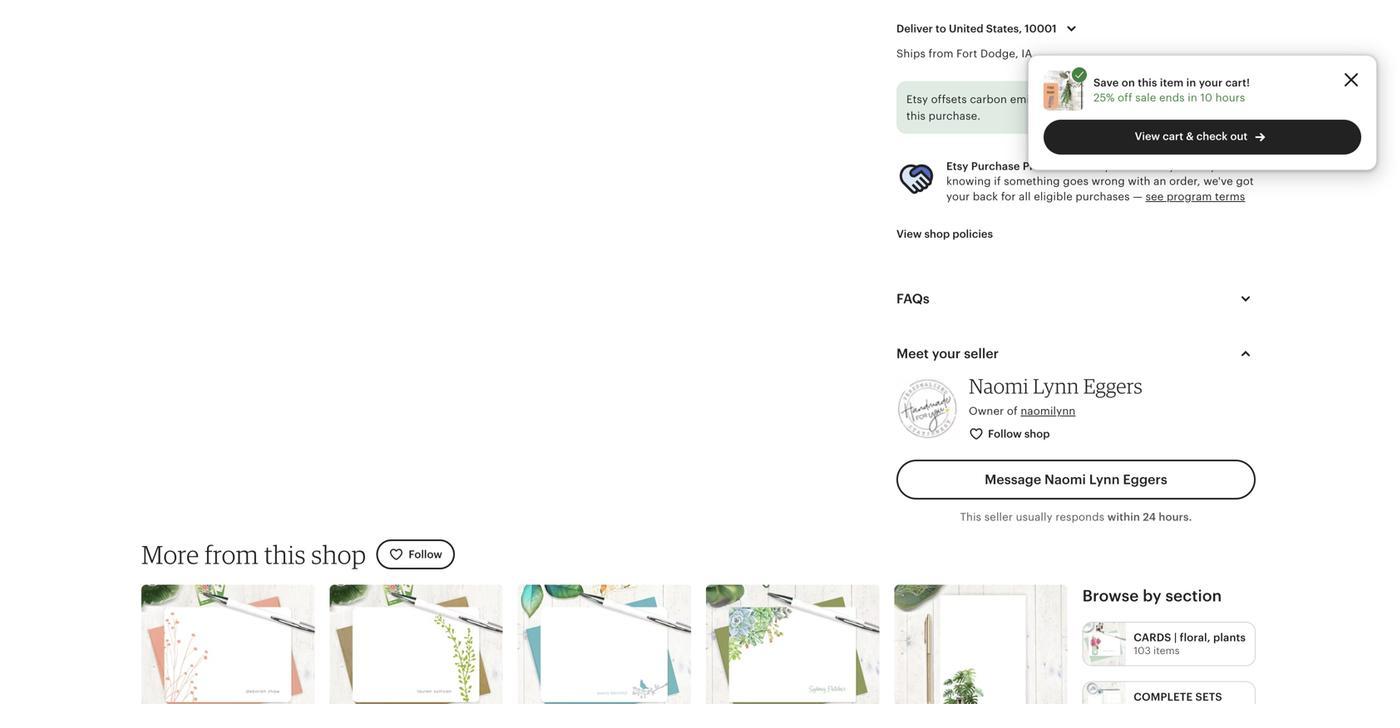 Task type: vqa. For each thing, say whether or not it's contained in the screenshot.
'View' corresponding to View seller details
no



Task type: locate. For each thing, give the bounding box(es) containing it.
your
[[1200, 76, 1223, 89], [947, 190, 970, 203], [932, 347, 961, 362]]

responds
[[1056, 511, 1105, 524]]

seller
[[964, 347, 999, 362], [985, 511, 1013, 524]]

follow shop
[[989, 428, 1050, 440]]

0 vertical spatial lynn
[[1033, 374, 1080, 399]]

in
[[1187, 76, 1197, 89], [1188, 92, 1198, 104]]

1 horizontal spatial on
[[1178, 160, 1192, 173]]

items
[[1154, 646, 1180, 657]]

naomi inside naomi lynn eggers owner of naomilynn
[[969, 374, 1029, 399]]

view left the cart
[[1135, 130, 1161, 143]]

view for view shop policies
[[897, 228, 922, 240]]

cards | floral, plants 103 items
[[1134, 632, 1246, 657]]

eggers inside naomi lynn eggers owner of naomilynn
[[1084, 374, 1143, 399]]

1 vertical spatial lynn
[[1090, 473, 1120, 487]]

naomi lynn eggers image
[[897, 379, 959, 441]]

view cart & check out link
[[1044, 120, 1362, 155]]

1 vertical spatial view
[[897, 228, 922, 240]]

1 vertical spatial on
[[1223, 93, 1237, 106]]

0 vertical spatial naomi
[[969, 374, 1029, 399]]

2 horizontal spatial shop
[[1025, 428, 1050, 440]]

view for view cart & check out
[[1135, 130, 1161, 143]]

seller up owner
[[964, 347, 999, 362]]

ships from fort dodge, ia
[[897, 47, 1033, 60]]

etsy offsets carbon emissions from shipping and packaging on this purchase.
[[907, 93, 1237, 122]]

|
[[1175, 632, 1178, 644]]

2 vertical spatial from
[[205, 540, 259, 570]]

1 vertical spatial eggers
[[1124, 473, 1168, 487]]

from for shop
[[205, 540, 259, 570]]

0 vertical spatial seller
[[964, 347, 999, 362]]

0 vertical spatial from
[[929, 47, 954, 60]]

offsets
[[932, 93, 967, 106]]

personalized notepad - watercolor monstera houseplant in boho planter - nature stationery bohemian stationary letter writing - 50 sheet pad image
[[895, 585, 1068, 705]]

etsy inside etsy offsets carbon emissions from shipping and packaging on this purchase.
[[907, 93, 929, 106]]

1 horizontal spatial naomi
[[1045, 473, 1087, 487]]

2 vertical spatial on
[[1178, 160, 1192, 173]]

view left policies at the right of page
[[897, 228, 922, 240]]

ends
[[1160, 92, 1185, 104]]

1 horizontal spatial etsy
[[947, 160, 969, 173]]

from right more
[[205, 540, 259, 570]]

view inside 'button'
[[897, 228, 922, 240]]

0 vertical spatial view
[[1135, 130, 1161, 143]]

in left '10'
[[1188, 92, 1198, 104]]

10001
[[1025, 22, 1057, 35]]

2 horizontal spatial this
[[1138, 76, 1158, 89]]

back
[[973, 190, 999, 203]]

1 vertical spatial shop
[[1025, 428, 1050, 440]]

faqs
[[897, 292, 930, 307]]

etsy inside shop confidently on etsy knowing if something goes wrong with an order, we've got your back for all eligible purchases —
[[1195, 160, 1217, 173]]

eligible
[[1034, 190, 1073, 203]]

etsy up knowing
[[947, 160, 969, 173]]

follow for follow
[[409, 549, 443, 561]]

your right meet
[[932, 347, 961, 362]]

states,
[[987, 22, 1023, 35]]

deliver to united states, 10001 button
[[884, 11, 1095, 46]]

shop inside button
[[1025, 428, 1050, 440]]

personalized note card set - succulent garden watercolor flowers - pretty stationery botanical stationary - flat note cards set of 12 image
[[706, 585, 880, 705]]

0 horizontal spatial naomi
[[969, 374, 1029, 399]]

on up order, on the right of the page
[[1178, 160, 1192, 173]]

shop left follow button
[[311, 540, 366, 570]]

deliver to united states, 10001
[[897, 22, 1057, 35]]

packaging
[[1165, 93, 1220, 106]]

view
[[1135, 130, 1161, 143], [897, 228, 922, 240]]

naomi up this seller usually responds within 24 hours. at the right bottom of the page
[[1045, 473, 1087, 487]]

seller inside dropdown button
[[964, 347, 999, 362]]

on inside save on this item in your cart! 25% off sale ends in 10 hours
[[1122, 76, 1136, 89]]

follow shop button
[[957, 419, 1065, 450]]

1 horizontal spatial shop
[[925, 228, 950, 240]]

etsy for etsy offsets carbon emissions from shipping and packaging on this purchase.
[[907, 93, 929, 106]]

dodge,
[[981, 47, 1019, 60]]

an
[[1154, 175, 1167, 188]]

1 vertical spatial naomi
[[1045, 473, 1087, 487]]

on inside shop confidently on etsy knowing if something goes wrong with an order, we've got your back for all eligible purchases —
[[1178, 160, 1192, 173]]

sets
[[1196, 691, 1223, 704]]

1 vertical spatial follow
[[409, 549, 443, 561]]

if
[[994, 175, 1001, 188]]

0 horizontal spatial from
[[205, 540, 259, 570]]

eggers
[[1084, 374, 1143, 399], [1124, 473, 1168, 487]]

this inside save on this item in your cart! 25% off sale ends in 10 hours
[[1138, 76, 1158, 89]]

we've
[[1204, 175, 1234, 188]]

1 vertical spatial from
[[1066, 93, 1091, 106]]

shop left policies at the right of page
[[925, 228, 950, 240]]

goes
[[1064, 175, 1089, 188]]

this for shop
[[264, 540, 306, 570]]

0 horizontal spatial shop
[[311, 540, 366, 570]]

check
[[1197, 130, 1228, 143]]

0 horizontal spatial on
[[1122, 76, 1136, 89]]

etsy up we've
[[1195, 160, 1217, 173]]

from down to
[[929, 47, 954, 60]]

section
[[1166, 587, 1223, 605]]

0 horizontal spatial lynn
[[1033, 374, 1080, 399]]

1 horizontal spatial this
[[907, 110, 926, 122]]

0 horizontal spatial etsy
[[907, 93, 929, 106]]

0 horizontal spatial follow
[[409, 549, 443, 561]]

1 vertical spatial this
[[907, 110, 926, 122]]

2 horizontal spatial etsy
[[1195, 160, 1217, 173]]

from left 25%
[[1066, 93, 1091, 106]]

floral,
[[1180, 632, 1211, 644]]

this seller usually responds within 24 hours.
[[960, 511, 1193, 524]]

0 vertical spatial follow
[[989, 428, 1022, 440]]

off
[[1118, 92, 1133, 104]]

wrong
[[1092, 175, 1126, 188]]

your up '10'
[[1200, 76, 1223, 89]]

1 vertical spatial your
[[947, 190, 970, 203]]

lynn up naomilynn
[[1033, 374, 1080, 399]]

0 vertical spatial shop
[[925, 228, 950, 240]]

1 horizontal spatial lynn
[[1090, 473, 1120, 487]]

0 vertical spatial your
[[1200, 76, 1223, 89]]

naomilynn link
[[1021, 405, 1076, 418]]

0 vertical spatial on
[[1122, 76, 1136, 89]]

2 vertical spatial this
[[264, 540, 306, 570]]

1 horizontal spatial view
[[1135, 130, 1161, 143]]

0 vertical spatial this
[[1138, 76, 1158, 89]]

owner
[[969, 405, 1004, 418]]

on
[[1122, 76, 1136, 89], [1223, 93, 1237, 106], [1178, 160, 1192, 173]]

follow
[[989, 428, 1022, 440], [409, 549, 443, 561]]

this for item
[[1138, 76, 1158, 89]]

etsy
[[907, 93, 929, 106], [947, 160, 969, 173], [1195, 160, 1217, 173]]

naomi up owner
[[969, 374, 1029, 399]]

naomi lynn eggers owner of naomilynn
[[969, 374, 1143, 418]]

2 vertical spatial your
[[932, 347, 961, 362]]

view shop policies button
[[884, 219, 1006, 249]]

knowing
[[947, 175, 992, 188]]

from
[[929, 47, 954, 60], [1066, 93, 1091, 106], [205, 540, 259, 570]]

something
[[1004, 175, 1061, 188]]

0 vertical spatial eggers
[[1084, 374, 1143, 399]]

shipping
[[1094, 93, 1140, 106]]

see program terms link
[[1146, 190, 1246, 203]]

on down cart!
[[1223, 93, 1237, 106]]

seller right this at bottom
[[985, 511, 1013, 524]]

naomi inside button
[[1045, 473, 1087, 487]]

shop inside 'button'
[[925, 228, 950, 240]]

your inside dropdown button
[[932, 347, 961, 362]]

confidently
[[1116, 160, 1175, 173]]

0 horizontal spatial this
[[264, 540, 306, 570]]

for
[[1002, 190, 1016, 203]]

shop
[[925, 228, 950, 240], [1025, 428, 1050, 440], [311, 540, 366, 570]]

2 horizontal spatial on
[[1223, 93, 1237, 106]]

this
[[1138, 76, 1158, 89], [907, 110, 926, 122], [264, 540, 306, 570]]

1 horizontal spatial from
[[929, 47, 954, 60]]

ia
[[1022, 47, 1033, 60]]

2 horizontal spatial from
[[1066, 93, 1091, 106]]

0 horizontal spatial view
[[897, 228, 922, 240]]

etsy left offsets
[[907, 93, 929, 106]]

on up 'off'
[[1122, 76, 1136, 89]]

your inside save on this item in your cart! 25% off sale ends in 10 hours
[[1200, 76, 1223, 89]]

emissions
[[1011, 93, 1063, 106]]

from inside etsy offsets carbon emissions from shipping and packaging on this purchase.
[[1066, 93, 1091, 106]]

lynn inside button
[[1090, 473, 1120, 487]]

shop down naomilynn
[[1025, 428, 1050, 440]]

lynn up within
[[1090, 473, 1120, 487]]

in up packaging
[[1187, 76, 1197, 89]]

1 horizontal spatial follow
[[989, 428, 1022, 440]]

see more listings in the cards | floral, plants section image
[[1084, 623, 1127, 666]]

etsy for etsy purchase protection:
[[947, 160, 969, 173]]

your down knowing
[[947, 190, 970, 203]]



Task type: describe. For each thing, give the bounding box(es) containing it.
deliver
[[897, 22, 933, 35]]

carbon
[[970, 93, 1008, 106]]

of
[[1007, 405, 1018, 418]]

etsy purchase protection:
[[947, 160, 1082, 173]]

24
[[1143, 511, 1157, 524]]

plants
[[1214, 632, 1246, 644]]

by
[[1143, 587, 1162, 605]]

your inside shop confidently on etsy knowing if something goes wrong with an order, we've got your back for all eligible purchases —
[[947, 190, 970, 203]]

purchase
[[972, 160, 1021, 173]]

see program terms
[[1146, 190, 1246, 203]]

follow for follow shop
[[989, 428, 1022, 440]]

save
[[1094, 76, 1119, 89]]

—
[[1133, 190, 1143, 203]]

policies
[[953, 228, 993, 240]]

hours
[[1216, 92, 1246, 104]]

fort
[[957, 47, 978, 60]]

complete sets
[[1134, 691, 1223, 704]]

shop for follow
[[1025, 428, 1050, 440]]

1 vertical spatial seller
[[985, 511, 1013, 524]]

item
[[1161, 76, 1184, 89]]

shop
[[1085, 160, 1113, 173]]

message naomi lynn eggers
[[985, 473, 1168, 487]]

meet your seller
[[897, 347, 999, 362]]

follow button
[[376, 540, 455, 570]]

usually
[[1016, 511, 1053, 524]]

shop confidently on etsy knowing if something goes wrong with an order, we've got your back for all eligible purchases —
[[947, 160, 1255, 203]]

from for dodge,
[[929, 47, 954, 60]]

browse
[[1083, 587, 1139, 605]]

hours.
[[1159, 511, 1193, 524]]

0 vertical spatial in
[[1187, 76, 1197, 89]]

view cart & check out
[[1135, 130, 1248, 143]]

meet
[[897, 347, 929, 362]]

faqs button
[[882, 279, 1271, 319]]

terms
[[1216, 190, 1246, 203]]

on inside etsy offsets carbon emissions from shipping and packaging on this purchase.
[[1223, 93, 1237, 106]]

purchase.
[[929, 110, 981, 122]]

order,
[[1170, 175, 1201, 188]]

within
[[1108, 511, 1141, 524]]

1 vertical spatial in
[[1188, 92, 1198, 104]]

this
[[960, 511, 982, 524]]

message
[[985, 473, 1042, 487]]

shop for view
[[925, 228, 950, 240]]

personalized note card set - leafy stem - modern stationary flower stationery botanical nature lover floral notes - flat cards set of 12 image
[[330, 585, 503, 705]]

cart!
[[1226, 76, 1251, 89]]

and
[[1143, 93, 1162, 106]]

view shop policies
[[897, 228, 993, 240]]

with
[[1129, 175, 1151, 188]]

cards
[[1134, 632, 1172, 644]]

got
[[1237, 175, 1255, 188]]

protection:
[[1023, 160, 1082, 173]]

more from this shop
[[141, 540, 366, 570]]

program
[[1167, 190, 1213, 203]]

personalized note card set - modern bird on branch - nature lover stationary simple stationery for her gift set - flat cards set of 12 image
[[518, 585, 691, 705]]

103
[[1134, 646, 1151, 657]]

browse by section
[[1083, 587, 1223, 605]]

naomilynn
[[1021, 405, 1076, 418]]

this inside etsy offsets carbon emissions from shipping and packaging on this purchase.
[[907, 110, 926, 122]]

see
[[1146, 190, 1164, 203]]

cart
[[1163, 130, 1184, 143]]

meet your seller button
[[882, 334, 1271, 374]]

25%
[[1094, 92, 1115, 104]]

more
[[141, 540, 199, 570]]

2 vertical spatial shop
[[311, 540, 366, 570]]

all
[[1019, 190, 1031, 203]]

eggers inside button
[[1124, 473, 1168, 487]]

complete
[[1134, 691, 1193, 704]]

ships
[[897, 47, 926, 60]]

&
[[1187, 130, 1194, 143]]

out
[[1231, 130, 1248, 143]]

united
[[949, 22, 984, 35]]

save on this item in your cart! 25% off sale ends in 10 hours
[[1094, 76, 1251, 104]]

sale
[[1136, 92, 1157, 104]]

message naomi lynn eggers button
[[897, 460, 1256, 500]]

see more listings in the complete sets section image
[[1084, 683, 1127, 705]]

to
[[936, 22, 947, 35]]

lynn inside naomi lynn eggers owner of naomilynn
[[1033, 374, 1080, 399]]

personalized note card set - dainty flowers - floral stationary flower stationery nature silhouette - flat cards set of 12 image
[[141, 585, 315, 705]]



